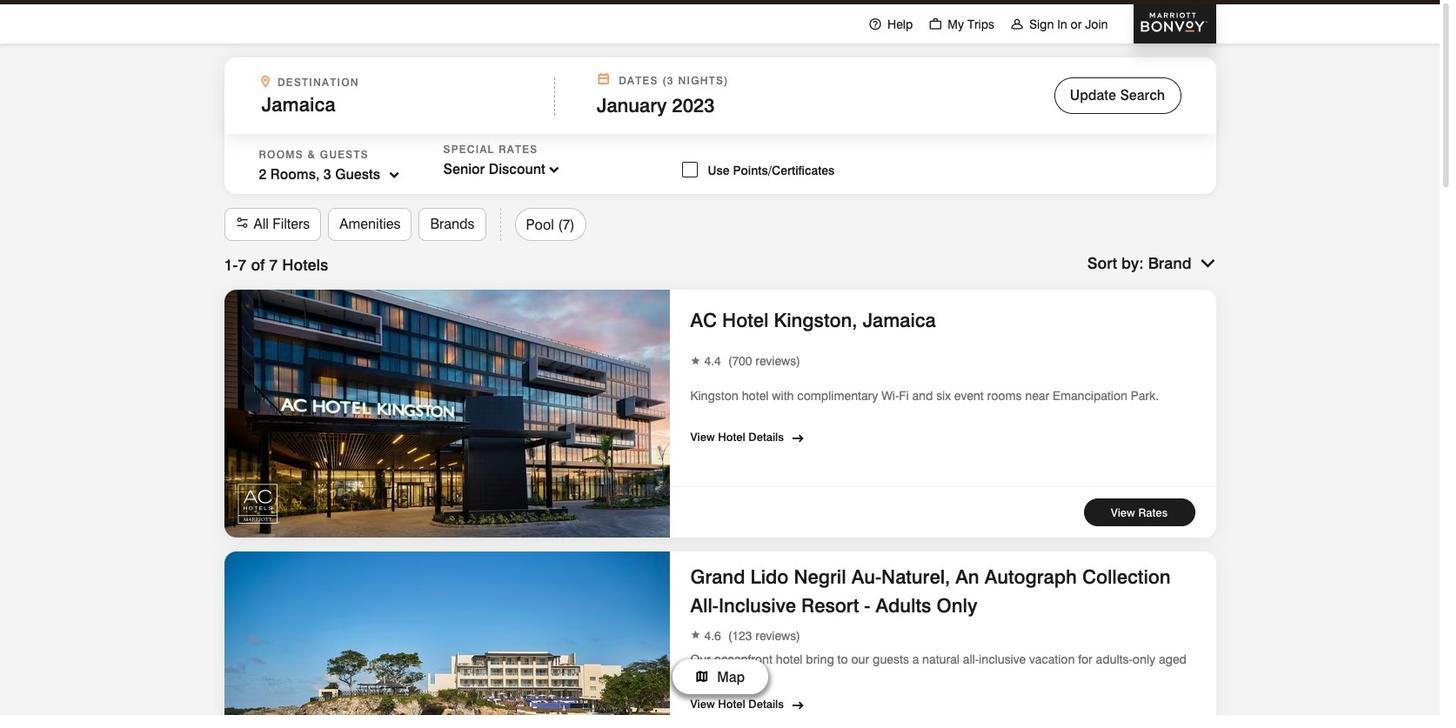 Task type: vqa. For each thing, say whether or not it's contained in the screenshot.
About
no



Task type: locate. For each thing, give the bounding box(es) containing it.
thin image inside sign in or join button
[[1010, 17, 1024, 31]]

0 vertical spatial details
[[749, 430, 784, 443]]

amenities button
[[328, 208, 412, 241]]

join
[[1085, 17, 1108, 31]]

view down 21+.
[[690, 697, 715, 711]]

1 vertical spatial guests
[[335, 166, 380, 182]]

2 view hotel details from the top
[[690, 697, 784, 711]]

- left of
[[233, 256, 238, 274]]

inclusive
[[719, 594, 796, 617]]

rates
[[1138, 505, 1168, 519]]

( right '4.4'
[[728, 354, 732, 368]]

resort
[[801, 594, 859, 617]]

1 horizontal spatial thin image
[[929, 17, 943, 31]]

0 horizontal spatial thin image
[[868, 17, 882, 31]]

adults
[[876, 594, 931, 617]]

hotel left with at the bottom
[[742, 389, 769, 403]]

view hotel details down the kingston
[[690, 430, 784, 443]]

destination
[[278, 76, 359, 89]]

view hotel details
[[690, 430, 784, 443], [690, 697, 784, 711]]

none field inside search field
[[261, 93, 533, 116]]

- down the au-
[[864, 594, 870, 617]]

view hotel details down map
[[690, 697, 784, 711]]

thin image for sign in or join
[[1010, 17, 1024, 31]]

1 vertical spatial -
[[864, 594, 870, 617]]

with
[[772, 389, 794, 403]]

1 vertical spatial view
[[1111, 505, 1135, 519]]

view inside button
[[1111, 505, 1135, 519]]

0 vertical spatial hotel
[[722, 309, 769, 332]]

) for kingston,
[[796, 354, 800, 368]]

dropdown down image up amenities
[[380, 165, 403, 184]]

guests up the 2 rooms, 3 guests dropdown button
[[320, 147, 369, 161]]

7 right 1
[[238, 256, 247, 274]]

0 horizontal spatial 7
[[238, 256, 247, 274]]

0 vertical spatial (
[[728, 354, 732, 368]]

nights)
[[678, 74, 729, 87]]

hotel down map
[[718, 697, 745, 711]]

kingston hotel with complimentary wi-fi and six event rooms near emancipation park.
[[690, 389, 1159, 403]]

hotels
[[282, 256, 328, 274]]

2 7 from the left
[[269, 256, 278, 274]]

dropdown down image up pool                 (7) button
[[545, 160, 563, 179]]

1 vertical spatial view hotel details
[[690, 697, 784, 711]]

1 vertical spatial hotel
[[718, 430, 745, 443]]

guests
[[873, 652, 909, 666]]

details
[[749, 430, 784, 443], [749, 697, 784, 711]]

filters
[[273, 216, 310, 232]]

3 thin image from the left
[[1010, 17, 1024, 31]]

1 horizontal spatial dropdown down image
[[545, 160, 563, 179]]

guests
[[320, 147, 369, 161], [335, 166, 380, 182]]

1 ( from the top
[[728, 354, 732, 368]]

None search field
[[224, 57, 1216, 194]]

negril
[[794, 566, 846, 588]]

ac hotel kingston, jamaica button
[[690, 306, 941, 336]]

details down with at the bottom
[[749, 430, 784, 443]]

grand lido negril au-naturel, an autograph collection all-inclusive resort - adults only
[[690, 566, 1171, 617]]

1 vertical spatial (
[[728, 629, 732, 643]]

2 reviews from the top
[[755, 629, 796, 643]]

our oceanfront hotel bring to our guests a natural all-inclusive vacation for adults-only aged 21+.
[[690, 652, 1187, 683]]

0 horizontal spatial hotel
[[742, 389, 769, 403]]

brands button
[[419, 208, 486, 241]]

0 vertical spatial )
[[796, 354, 800, 368]]

special rates
[[443, 143, 538, 156]]

7 right of
[[269, 256, 278, 274]]

view left rates
[[1111, 505, 1135, 519]]

2 horizontal spatial thin image
[[1010, 17, 1024, 31]]

4.6
[[704, 629, 721, 643]]

1 vertical spatial hotel
[[776, 652, 803, 666]]

1 vertical spatial view hotel details button
[[690, 690, 789, 713]]

thin image left sign at the top of page
[[1010, 17, 1024, 31]]

senior discount button
[[443, 160, 545, 179]]

a
[[912, 652, 919, 666]]

kingston,
[[774, 309, 857, 332]]

0 vertical spatial -
[[233, 256, 238, 274]]

grand
[[690, 566, 745, 588]]

1 horizontal spatial hotel
[[776, 652, 803, 666]]

2 view hotel details button from the top
[[690, 690, 789, 713]]

view hotel details button for ac hotel kingston, jamaica
[[690, 423, 789, 445]]

( for ac
[[728, 354, 732, 368]]

details for lido
[[749, 697, 784, 711]]

1 vertical spatial details
[[749, 697, 784, 711]]

thin image left the my
[[929, 17, 943, 31]]

use points/certificates
[[708, 164, 835, 177]]

view rates
[[1111, 505, 1168, 519]]

natural
[[922, 652, 960, 666]]

naturel,
[[881, 566, 950, 588]]

view
[[690, 430, 715, 443], [1111, 505, 1135, 519], [690, 697, 715, 711]]

update
[[1070, 87, 1116, 104]]

hotel inside our oceanfront hotel bring to our guests a natural all-inclusive vacation for adults-only aged 21+.
[[776, 652, 803, 666]]

guests right 3
[[335, 166, 380, 182]]

reviews
[[755, 354, 796, 368], [755, 629, 796, 643]]

3
[[324, 166, 331, 182]]

my trips
[[948, 17, 994, 31]]

1 thin image from the left
[[868, 17, 882, 31]]

2 thin image from the left
[[929, 17, 943, 31]]

)
[[796, 354, 800, 368], [796, 629, 800, 643]]

hotel
[[742, 389, 769, 403], [776, 652, 803, 666]]

thin image
[[868, 17, 882, 31], [929, 17, 943, 31], [1010, 17, 1024, 31]]

0 vertical spatial reviews
[[755, 354, 796, 368]]

0 vertical spatial view hotel details button
[[690, 423, 789, 445]]

hotel inside button
[[722, 309, 769, 332]]

help link
[[861, 0, 921, 45]]

view down the kingston
[[690, 430, 715, 443]]

hotel down the kingston
[[718, 430, 745, 443]]

view hotel details button down the kingston
[[690, 423, 789, 445]]

pool                 (7) button
[[515, 208, 586, 241]]

0 vertical spatial view hotel details
[[690, 430, 784, 443]]

rooms
[[259, 147, 304, 161]]

details down oceanfront
[[749, 697, 784, 711]]

reviews right 123
[[755, 629, 796, 643]]

2 vertical spatial hotel
[[718, 697, 745, 711]]

for
[[1078, 652, 1092, 666]]

all-
[[963, 652, 979, 666]]

1 7 from the left
[[238, 256, 247, 274]]

1 view hotel details button from the top
[[690, 423, 789, 445]]

rooms
[[987, 389, 1022, 403]]

near
[[1025, 389, 1049, 403]]

hotel
[[722, 309, 769, 332], [718, 430, 745, 443], [718, 697, 745, 711]]

(7)
[[558, 217, 575, 233]]

rates
[[499, 143, 538, 156]]

autograph
[[985, 566, 1077, 588]]

1 vertical spatial reviews
[[755, 629, 796, 643]]

our
[[851, 652, 869, 666]]

None field
[[261, 93, 533, 116]]

-
[[233, 256, 238, 274], [864, 594, 870, 617]]

senior discount
[[443, 161, 545, 177]]

1 vertical spatial )
[[796, 629, 800, 643]]

ac
[[690, 309, 717, 332]]

1 view hotel details from the top
[[690, 430, 784, 443]]

2023
[[672, 94, 715, 117]]

1 horizontal spatial -
[[864, 594, 870, 617]]

2 vertical spatial view
[[690, 697, 715, 711]]

s image
[[235, 215, 249, 234]]

sign
[[1029, 17, 1054, 31]]

thin image inside help 'link'
[[868, 17, 882, 31]]

all filters
[[254, 216, 310, 232]]

1 horizontal spatial 7
[[269, 256, 278, 274]]

2 ) from the top
[[796, 629, 800, 643]]

1 reviews from the top
[[755, 354, 796, 368]]

hotel for hotel
[[718, 430, 745, 443]]

guests inside the 2 rooms, 3 guests dropdown button
[[335, 166, 380, 182]]

dropdown down image
[[545, 160, 563, 179], [380, 165, 403, 184]]

1 ) from the top
[[796, 354, 800, 368]]

to
[[837, 652, 848, 666]]

hotel up 700
[[722, 309, 769, 332]]

search
[[1120, 87, 1165, 104]]

thin image left the help
[[868, 17, 882, 31]]

2 details from the top
[[749, 697, 784, 711]]

event
[[954, 389, 984, 403]]

trips
[[967, 17, 994, 31]]

2 ( from the top
[[728, 629, 732, 643]]

au-
[[852, 566, 881, 588]]

0 horizontal spatial dropdown down image
[[380, 165, 403, 184]]

1 details from the top
[[749, 430, 784, 443]]

january
[[597, 94, 667, 117]]

only
[[1133, 652, 1156, 666]]

reviews right 700
[[755, 354, 796, 368]]

hotel left bring
[[776, 652, 803, 666]]

details for hotel
[[749, 430, 784, 443]]

view rates button
[[1084, 499, 1195, 526]]

( right 4.6
[[728, 629, 732, 643]]

view hotel details button down map
[[690, 690, 789, 713]]

thin image inside my trips button
[[929, 17, 943, 31]]

six
[[936, 389, 951, 403]]

dates
[[619, 74, 658, 87]]

0 vertical spatial view
[[690, 430, 715, 443]]

) for negril
[[796, 629, 800, 643]]

ac hotels brand icon image
[[238, 489, 280, 522]]

view hotel details for grand lido negril au-naturel, an autograph collection all-inclusive resort - adults only
[[690, 697, 784, 711]]

- inside grand lido negril au-naturel, an autograph collection all-inclusive resort - adults only
[[864, 594, 870, 617]]



Task type: describe. For each thing, give the bounding box(es) containing it.
jamaica
[[863, 309, 936, 332]]

2 rooms, 3 guests button
[[259, 165, 403, 184]]

an
[[956, 566, 979, 588]]

of
[[251, 256, 265, 274]]

21+.
[[690, 669, 717, 683]]

ac hotel kingston, jamaica
[[690, 309, 936, 332]]

inclusive
[[979, 652, 1026, 666]]

points/certificates
[[733, 164, 835, 177]]

thin image for help
[[868, 17, 882, 31]]

my
[[948, 17, 964, 31]]

view for ac hotel kingston, jamaica
[[690, 430, 715, 443]]

pool                 (7)
[[526, 217, 575, 233]]

0 vertical spatial guests
[[320, 147, 369, 161]]

or
[[1071, 17, 1082, 31]]

2 rooms, 3 guests
[[259, 166, 380, 182]]

arrow down image
[[1200, 255, 1216, 273]]

0 vertical spatial hotel
[[742, 389, 769, 403]]

update search
[[1070, 87, 1165, 104]]

our
[[690, 652, 711, 666]]

map
[[717, 669, 745, 686]]

use
[[708, 164, 730, 177]]

&
[[308, 147, 316, 161]]

thin image for my trips
[[929, 17, 943, 31]]

emancipation
[[1053, 389, 1128, 403]]

update search button
[[1054, 77, 1181, 114]]

aged
[[1159, 652, 1187, 666]]

fi
[[899, 389, 909, 403]]

grand lido negril au-naturel, an autograph collection all-inclusive resort - adults only button
[[690, 562, 1195, 621]]

reviews for hotel
[[755, 354, 796, 368]]

hotel for lido
[[718, 697, 745, 711]]

vacation
[[1029, 652, 1075, 666]]

view hotel details for ac hotel kingston, jamaica
[[690, 430, 784, 443]]

123
[[732, 629, 752, 643]]

my trips button
[[921, 0, 1002, 45]]

kingston
[[690, 389, 738, 403]]

collection
[[1082, 566, 1171, 588]]

Destination text field
[[261, 93, 514, 116]]

all
[[254, 216, 269, 232]]

pool
[[526, 217, 554, 233]]

senior
[[443, 161, 485, 177]]

reviews for lido
[[755, 629, 796, 643]]

by
[[1121, 254, 1139, 272]]

discount
[[489, 161, 545, 177]]

adults-
[[1096, 652, 1133, 666]]

rooms,
[[270, 166, 320, 182]]

map image
[[695, 666, 709, 680]]

amenities
[[340, 216, 401, 232]]

2
[[259, 166, 267, 182]]

wi-
[[881, 389, 899, 403]]

view hotel details button for grand lido negril au-naturel, an autograph collection all-inclusive resort - adults only
[[690, 690, 789, 713]]

4.6 ( 123 reviews )
[[704, 629, 800, 643]]

only
[[937, 594, 977, 617]]

sign in or join button
[[1002, 0, 1116, 45]]

help
[[887, 17, 913, 31]]

700
[[732, 354, 752, 368]]

and
[[912, 389, 933, 403]]

sign in or join
[[1029, 17, 1108, 31]]

bring
[[806, 652, 834, 666]]

complimentary
[[797, 389, 878, 403]]

sort by :
[[1087, 254, 1144, 272]]

0 horizontal spatial -
[[233, 256, 238, 274]]

view rates link
[[1084, 499, 1195, 526]]

in
[[1057, 17, 1067, 31]]

:
[[1139, 254, 1144, 272]]

1 - 7 of 7 hotels
[[224, 256, 328, 274]]

lido
[[750, 566, 789, 588]]

oceanfront
[[714, 652, 772, 666]]

sort
[[1087, 254, 1117, 272]]

all-
[[690, 594, 719, 617]]

(3
[[662, 74, 674, 87]]

brands
[[430, 216, 475, 232]]

none search field containing january 2023
[[224, 57, 1216, 194]]

4.4
[[704, 354, 721, 368]]

dates (3 nights) january 2023
[[597, 74, 729, 117]]

map button
[[672, 659, 768, 694]]

view for grand lido negril au-naturel, an autograph collection all-inclusive resort - adults only
[[690, 697, 715, 711]]

( for grand
[[728, 629, 732, 643]]



